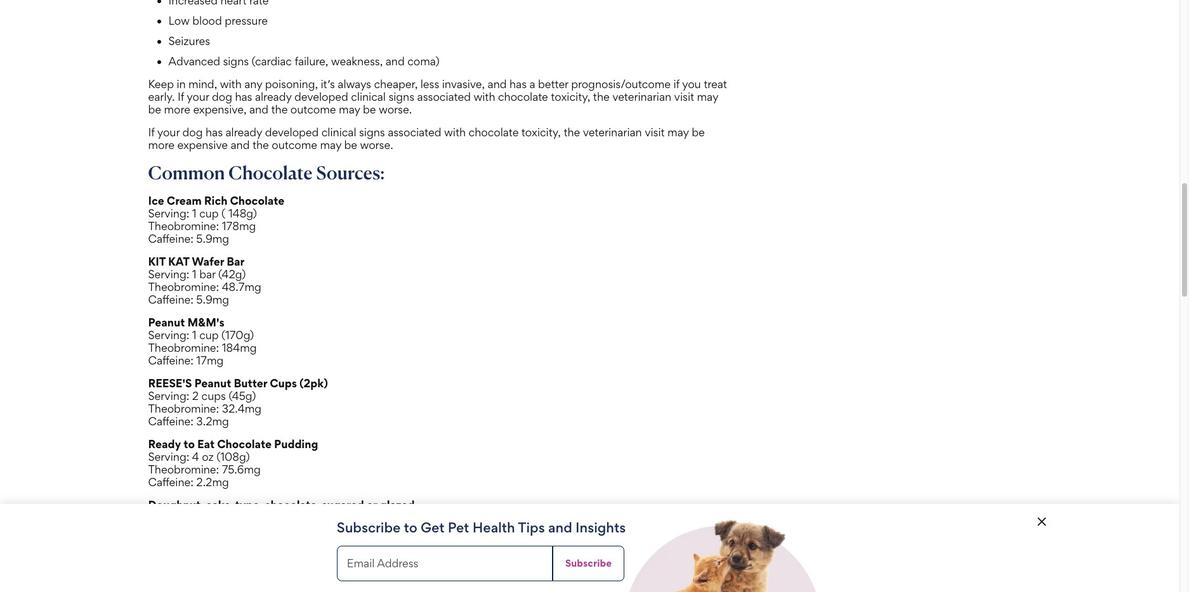Task type: vqa. For each thing, say whether or not it's contained in the screenshot.
Rich
yes



Task type: locate. For each thing, give the bounding box(es) containing it.
0 horizontal spatial to
[[184, 438, 195, 451]]

kit
[[148, 255, 166, 268]]

has down expensive,
[[206, 125, 223, 139]]

clinical down weakness,
[[351, 90, 386, 103]]

1 vertical spatial associated
[[388, 125, 442, 139]]

advanced signs (cardiac failure, weakness, and coma)
[[169, 54, 440, 68]]

1 caffeine: from the top
[[148, 232, 194, 245]]

1 vertical spatial cup
[[199, 329, 219, 342]]

dog left any
[[212, 90, 232, 103]]

2 5.9mg from the top
[[196, 293, 229, 306]]

signs
[[223, 54, 249, 68], [389, 90, 415, 103], [359, 125, 385, 139]]

1 inside ice cream rich chocolate serving: 1 cup ( 148g) theobromine: 178mg caffeine: 5.9mg
[[192, 207, 197, 220]]

and right expensive
[[231, 138, 250, 151]]

0 vertical spatial your
[[187, 90, 209, 103]]

worse. inside 'keep in mind, with any poisoning, it's always cheaper, less invasive, and has a better prognosis/outcome if you treat early. if your dog has already developed clinical signs associated with chocolate toxicity, the veterinarian visit may be more expensive, and the outcome may be worse.'
[[379, 103, 412, 116]]

veterinarian left "if"
[[613, 90, 672, 103]]

2 cup from the top
[[199, 329, 219, 342]]

2 horizontal spatial with
[[474, 90, 496, 103]]

low
[[169, 14, 190, 27]]

serving: down common
[[148, 207, 189, 220]]

already down expensive,
[[226, 125, 262, 139]]

5.9mg
[[196, 232, 229, 245], [196, 293, 229, 306]]

1 vertical spatial 1
[[192, 268, 197, 281]]

148g)
[[228, 207, 257, 220]]

3 theobromine: from the top
[[148, 341, 219, 355]]

4 caffeine: from the top
[[148, 415, 194, 428]]

theobromine: inside ice cream rich chocolate serving: 1 cup ( 148g) theobromine: 178mg caffeine: 5.9mg
[[148, 219, 219, 233]]

if right early.
[[178, 90, 184, 103]]

1 vertical spatial signs
[[389, 90, 415, 103]]

4 theobromine: from the top
[[148, 402, 219, 416]]

1 horizontal spatial your
[[187, 90, 209, 103]]

associated down coma)
[[417, 90, 471, 103]]

1 horizontal spatial visit
[[675, 90, 695, 103]]

1 vertical spatial chocolate
[[469, 125, 519, 139]]

toxicity, inside if your dog has already developed clinical signs associated with chocolate toxicity, the veterinarian visit may be more expensive and the outcome may be worse.
[[522, 125, 561, 139]]

worse.
[[379, 103, 412, 116], [360, 138, 393, 151]]

(108g)
[[217, 451, 250, 464]]

2 theobromine: from the top
[[148, 280, 219, 294]]

caffeine: inside ice cream rich chocolate serving: 1 cup ( 148g) theobromine: 178mg caffeine: 5.9mg
[[148, 232, 194, 245]]

visit down prognosis/outcome
[[645, 125, 665, 139]]

associated down 'keep in mind, with any poisoning, it's always cheaper, less invasive, and has a better prognosis/outcome if you treat early. if your dog has already developed clinical signs associated with chocolate toxicity, the veterinarian visit may be more expensive, and the outcome may be worse.'
[[388, 125, 442, 139]]

0 vertical spatial to
[[184, 438, 195, 451]]

subscribe inside button
[[566, 558, 612, 570]]

theobromine: for peanut
[[148, 402, 219, 416]]

may
[[697, 90, 719, 103], [339, 103, 360, 116], [668, 125, 689, 139], [320, 138, 342, 151]]

puppy and kitten hugging image
[[630, 515, 817, 593]]

(45g)
[[229, 390, 256, 403]]

2 serving: from the top
[[148, 268, 189, 281]]

the right better
[[593, 90, 610, 103]]

developed down the failure,
[[295, 90, 348, 103]]

theobromine:
[[148, 219, 219, 233], [148, 280, 219, 294], [148, 341, 219, 355], [148, 402, 219, 416], [148, 463, 219, 477]]

with left any
[[220, 77, 242, 90]]

caffeine: down kat
[[148, 293, 194, 306]]

has left a
[[510, 77, 527, 90]]

1 vertical spatial to
[[404, 520, 418, 536]]

1 left "bar"
[[192, 268, 197, 281]]

cup left the (
[[199, 207, 219, 220]]

always
[[338, 77, 371, 90]]

visit left 'treat'
[[675, 90, 695, 103]]

serving: left 2 on the bottom of the page
[[148, 390, 189, 403]]

to inside newsletter subscription element
[[404, 520, 418, 536]]

more down in
[[164, 103, 190, 116]]

if your dog has already developed clinical signs associated with chocolate toxicity, the veterinarian visit may be more expensive and the outcome may be worse.
[[148, 125, 705, 151]]

1 left 'rich'
[[192, 207, 197, 220]]

more
[[164, 103, 190, 116], [148, 138, 175, 151]]

veterinarian down prognosis/outcome
[[583, 125, 642, 139]]

low blood pressure
[[169, 14, 268, 27]]

theobromine: for cream
[[148, 219, 219, 233]]

butter
[[234, 377, 267, 390]]

to for ready
[[184, 438, 195, 451]]

chocolate inside ice cream rich chocolate serving: 1 cup ( 148g) theobromine: 178mg caffeine: 5.9mg
[[230, 194, 285, 207]]

chocolate
[[229, 162, 313, 184], [230, 194, 285, 207], [217, 438, 272, 451]]

1 5.9mg from the top
[[196, 232, 229, 245]]

0 vertical spatial peanut
[[148, 316, 185, 329]]

cake-
[[206, 499, 235, 512]]

(
[[222, 207, 226, 220]]

0 vertical spatial signs
[[223, 54, 249, 68]]

serving: inside kit kat wafer bar serving: 1 bar (42g) theobromine: 48.7mg caffeine: 5.9mg
[[148, 268, 189, 281]]

0 vertical spatial already
[[255, 90, 292, 103]]

toxicity, inside 'keep in mind, with any poisoning, it's always cheaper, less invasive, and has a better prognosis/outcome if you treat early. if your dog has already developed clinical signs associated with chocolate toxicity, the veterinarian visit may be more expensive, and the outcome may be worse.'
[[551, 90, 591, 103]]

early.
[[148, 90, 175, 103]]

outcome
[[291, 103, 336, 116], [272, 138, 317, 151]]

your down early.
[[157, 125, 180, 139]]

0 vertical spatial subscribe
[[337, 520, 401, 536]]

theobromine: down m&m's
[[148, 341, 219, 355]]

0 horizontal spatial has
[[206, 125, 223, 139]]

developed
[[295, 90, 348, 103], [265, 125, 319, 139]]

developed up common chocolate sources: at the left top of page
[[265, 125, 319, 139]]

theobromine: inside reese's peanut butter cups (2pk) serving: 2 cups (45g) theobromine: 32.4mg caffeine: 3.2mg
[[148, 402, 219, 416]]

theobromine: inside peanut m&m's serving: 1 cup (170g) theobromine: 184mg caffeine: 17mg
[[148, 341, 219, 355]]

the down poisoning,
[[271, 103, 288, 116]]

3 caffeine: from the top
[[148, 354, 194, 367]]

1 vertical spatial veterinarian
[[583, 125, 642, 139]]

0 horizontal spatial your
[[157, 125, 180, 139]]

1 vertical spatial subscribe
[[566, 558, 612, 570]]

close image
[[1035, 515, 1050, 530]]

theobromine: down the cream
[[148, 219, 219, 233]]

caffeine: up reese's
[[148, 354, 194, 367]]

wafer
[[192, 255, 224, 268]]

ice
[[148, 194, 164, 207]]

serving: inside ready to eat chocolate pudding serving: 4 oz (108g) theobromine: 75.6mg caffeine: 2.2mg
[[148, 451, 189, 464]]

the down better
[[564, 125, 580, 139]]

blood
[[193, 14, 222, 27]]

prognosis/outcome
[[571, 77, 671, 90]]

1 horizontal spatial dog
[[212, 90, 232, 103]]

theobromine: down ready on the left
[[148, 463, 219, 477]]

0 vertical spatial more
[[164, 103, 190, 116]]

visit
[[675, 90, 695, 103], [645, 125, 665, 139]]

poisoning,
[[265, 77, 318, 90]]

insights
[[576, 520, 626, 536]]

1 1 from the top
[[192, 207, 197, 220]]

already inside 'keep in mind, with any poisoning, it's always cheaper, less invasive, and has a better prognosis/outcome if you treat early. if your dog has already developed clinical signs associated with chocolate toxicity, the veterinarian visit may be more expensive, and the outcome may be worse.'
[[255, 90, 292, 103]]

0 vertical spatial toxicity,
[[551, 90, 591, 103]]

caffeine: up doughnut,
[[148, 476, 194, 489]]

and
[[386, 54, 405, 68], [488, 77, 507, 90], [250, 103, 269, 116], [231, 138, 250, 151], [548, 520, 572, 536]]

1 horizontal spatial to
[[404, 520, 418, 536]]

veterinarian
[[613, 90, 672, 103], [583, 125, 642, 139]]

32.4mg
[[222, 402, 262, 416]]

0 vertical spatial associated
[[417, 90, 471, 103]]

theobromine: down reese's
[[148, 402, 219, 416]]

1 horizontal spatial has
[[235, 90, 252, 103]]

caffeine: inside reese's peanut butter cups (2pk) serving: 2 cups (45g) theobromine: 32.4mg caffeine: 3.2mg
[[148, 415, 194, 428]]

more inside if your dog has already developed clinical signs associated with chocolate toxicity, the veterinarian visit may be more expensive and the outcome may be worse.
[[148, 138, 175, 151]]

0 vertical spatial chocolate
[[498, 90, 548, 103]]

chocolate right invasive,
[[498, 90, 548, 103]]

subscribe down insights
[[566, 558, 612, 570]]

2 vertical spatial signs
[[359, 125, 385, 139]]

keep in mind, with any poisoning, it's always cheaper, less invasive, and has a better prognosis/outcome if you treat early. if your dog has already developed clinical signs associated with chocolate toxicity, the veterinarian visit may be more expensive, and the outcome may be worse.
[[148, 77, 727, 116]]

treat
[[704, 77, 727, 90]]

and right tips
[[548, 520, 572, 536]]

to left eat
[[184, 438, 195, 451]]

theobromine: inside ready to eat chocolate pudding serving: 4 oz (108g) theobromine: 75.6mg caffeine: 2.2mg
[[148, 463, 219, 477]]

chocolate up 75.6mg
[[217, 438, 272, 451]]

184mg
[[222, 341, 257, 355]]

with inside if your dog has already developed clinical signs associated with chocolate toxicity, the veterinarian visit may be more expensive and the outcome may be worse.
[[444, 125, 466, 139]]

1 vertical spatial chocolate
[[230, 194, 285, 207]]

reese's
[[148, 377, 192, 390]]

0 vertical spatial dog
[[212, 90, 232, 103]]

peanut down 17mg
[[195, 377, 231, 390]]

0 vertical spatial 5.9mg
[[196, 232, 229, 245]]

1 theobromine: from the top
[[148, 219, 219, 233]]

3 1 from the top
[[192, 329, 197, 342]]

theobromine: down kat
[[148, 280, 219, 294]]

1 vertical spatial if
[[148, 125, 155, 139]]

cup inside ice cream rich chocolate serving: 1 cup ( 148g) theobromine: 178mg caffeine: 5.9mg
[[199, 207, 219, 220]]

caffeine: inside ready to eat chocolate pudding serving: 4 oz (108g) theobromine: 75.6mg caffeine: 2.2mg
[[148, 476, 194, 489]]

None email field
[[337, 547, 553, 582]]

any
[[245, 77, 262, 90]]

signs left less
[[389, 90, 415, 103]]

0 horizontal spatial peanut
[[148, 316, 185, 329]]

chocolate down common chocolate sources: at the left top of page
[[230, 194, 285, 207]]

1 vertical spatial outcome
[[272, 138, 317, 151]]

5 serving: from the top
[[148, 451, 189, 464]]

1 for bar
[[192, 268, 197, 281]]

0 horizontal spatial visit
[[645, 125, 665, 139]]

1 horizontal spatial with
[[444, 125, 466, 139]]

1 vertical spatial clinical
[[322, 125, 356, 139]]

0 vertical spatial 1
[[192, 207, 197, 220]]

serving: left "bar"
[[148, 268, 189, 281]]

serving: up reese's
[[148, 329, 189, 342]]

expensive
[[177, 138, 228, 151]]

expensive,
[[193, 103, 247, 116]]

0 vertical spatial visit
[[675, 90, 695, 103]]

1 horizontal spatial subscribe
[[566, 558, 612, 570]]

has right mind,
[[235, 90, 252, 103]]

5 theobromine: from the top
[[148, 463, 219, 477]]

chocolate down invasive,
[[469, 125, 519, 139]]

worse. up sources:
[[360, 138, 393, 151]]

ice cream rich chocolate serving: 1 cup ( 148g) theobromine: 178mg caffeine: 5.9mg
[[148, 194, 285, 245]]

if inside 'keep in mind, with any poisoning, it's always cheaper, less invasive, and has a better prognosis/outcome if you treat early. if your dog has already developed clinical signs associated with chocolate toxicity, the veterinarian visit may be more expensive, and the outcome may be worse.'
[[178, 90, 184, 103]]

1 vertical spatial peanut
[[195, 377, 231, 390]]

your right in
[[187, 90, 209, 103]]

signs up any
[[223, 54, 249, 68]]

dog down expensive,
[[183, 125, 203, 139]]

your inside 'keep in mind, with any poisoning, it's always cheaper, less invasive, and has a better prognosis/outcome if you treat early. if your dog has already developed clinical signs associated with chocolate toxicity, the veterinarian visit may be more expensive, and the outcome may be worse.'
[[187, 90, 209, 103]]

0 vertical spatial outcome
[[291, 103, 336, 116]]

1 vertical spatial dog
[[183, 125, 203, 139]]

you
[[682, 77, 701, 90]]

chocolate up '148g)'
[[229, 162, 313, 184]]

5.9mg inside kit kat wafer bar serving: 1 bar (42g) theobromine: 48.7mg caffeine: 5.9mg
[[196, 293, 229, 306]]

if inside if your dog has already developed clinical signs associated with chocolate toxicity, the veterinarian visit may be more expensive and the outcome may be worse.
[[148, 125, 155, 139]]

associated
[[417, 90, 471, 103], [388, 125, 442, 139]]

0 vertical spatial if
[[178, 90, 184, 103]]

already
[[255, 90, 292, 103], [226, 125, 262, 139]]

theobromine: inside kit kat wafer bar serving: 1 bar (42g) theobromine: 48.7mg caffeine: 5.9mg
[[148, 280, 219, 294]]

subscribe button
[[553, 547, 625, 582]]

outcome up common chocolate sources: at the left top of page
[[272, 138, 317, 151]]

worse. down cheaper,
[[379, 103, 412, 116]]

glazed
[[380, 499, 415, 512]]

if down early.
[[148, 125, 155, 139]]

0 horizontal spatial subscribe
[[337, 520, 401, 536]]

3 serving: from the top
[[148, 329, 189, 342]]

0 vertical spatial worse.
[[379, 103, 412, 116]]

1 vertical spatial toxicity,
[[522, 125, 561, 139]]

toxicity, down a
[[522, 125, 561, 139]]

1 inside kit kat wafer bar serving: 1 bar (42g) theobromine: 48.7mg caffeine: 5.9mg
[[192, 268, 197, 281]]

be down the keep
[[148, 103, 161, 116]]

to inside ready to eat chocolate pudding serving: 4 oz (108g) theobromine: 75.6mg caffeine: 2.2mg
[[184, 438, 195, 451]]

to for subscribe
[[404, 520, 418, 536]]

dog
[[212, 90, 232, 103], [183, 125, 203, 139]]

1 cup from the top
[[199, 207, 219, 220]]

1 horizontal spatial if
[[178, 90, 184, 103]]

178mg
[[222, 219, 256, 233]]

0 horizontal spatial if
[[148, 125, 155, 139]]

toxicity, right a
[[551, 90, 591, 103]]

0 vertical spatial clinical
[[351, 90, 386, 103]]

already down "(cardiac"
[[255, 90, 292, 103]]

5.9mg up m&m's
[[196, 293, 229, 306]]

0 horizontal spatial dog
[[183, 125, 203, 139]]

1 vertical spatial developed
[[265, 125, 319, 139]]

2 vertical spatial chocolate
[[217, 438, 272, 451]]

2 caffeine: from the top
[[148, 293, 194, 306]]

peanut left m&m's
[[148, 316, 185, 329]]

be
[[148, 103, 161, 116], [363, 103, 376, 116], [692, 125, 705, 139], [344, 138, 357, 151]]

caffeine: inside peanut m&m's serving: 1 cup (170g) theobromine: 184mg caffeine: 17mg
[[148, 354, 194, 367]]

with left a
[[474, 90, 496, 103]]

0 vertical spatial developed
[[295, 90, 348, 103]]

caffeine: up kat
[[148, 232, 194, 245]]

1 vertical spatial worse.
[[360, 138, 393, 151]]

5 caffeine: from the top
[[148, 476, 194, 489]]

clinical up sources:
[[322, 125, 356, 139]]

and right invasive,
[[488, 77, 507, 90]]

signs up sources:
[[359, 125, 385, 139]]

0 horizontal spatial with
[[220, 77, 242, 90]]

0 vertical spatial chocolate
[[229, 162, 313, 184]]

outcome down it's
[[291, 103, 336, 116]]

to
[[184, 438, 195, 451], [404, 520, 418, 536]]

1 vertical spatial 5.9mg
[[196, 293, 229, 306]]

a
[[530, 77, 536, 90]]

subscribe
[[337, 520, 401, 536], [566, 558, 612, 570]]

peanut inside peanut m&m's serving: 1 cup (170g) theobromine: 184mg caffeine: 17mg
[[148, 316, 185, 329]]

the
[[593, 90, 610, 103], [271, 103, 288, 116], [564, 125, 580, 139], [253, 138, 269, 151]]

1 vertical spatial more
[[148, 138, 175, 151]]

1
[[192, 207, 197, 220], [192, 268, 197, 281], [192, 329, 197, 342]]

with down 'keep in mind, with any poisoning, it's always cheaper, less invasive, and has a better prognosis/outcome if you treat early. if your dog has already developed clinical signs associated with chocolate toxicity, the veterinarian visit may be more expensive, and the outcome may be worse.'
[[444, 125, 466, 139]]

2 horizontal spatial has
[[510, 77, 527, 90]]

serving: left 4
[[148, 451, 189, 464]]

1 vertical spatial your
[[157, 125, 180, 139]]

2 vertical spatial 1
[[192, 329, 197, 342]]

0 vertical spatial cup
[[199, 207, 219, 220]]

1 horizontal spatial peanut
[[195, 377, 231, 390]]

5.9mg up wafer
[[196, 232, 229, 245]]

1 vertical spatial already
[[226, 125, 262, 139]]

associated inside 'keep in mind, with any poisoning, it's always cheaper, less invasive, and has a better prognosis/outcome if you treat early. if your dog has already developed clinical signs associated with chocolate toxicity, the veterinarian visit may be more expensive, and the outcome may be worse.'
[[417, 90, 471, 103]]

1 vertical spatial visit
[[645, 125, 665, 139]]

mind,
[[189, 77, 217, 90]]

cup up 17mg
[[199, 329, 219, 342]]

cream
[[167, 194, 202, 207]]

may down always
[[339, 103, 360, 116]]

1 serving: from the top
[[148, 207, 189, 220]]

your
[[187, 90, 209, 103], [157, 125, 180, 139]]

cheaper,
[[374, 77, 418, 90]]

4 serving: from the top
[[148, 390, 189, 403]]

1 up 17mg
[[192, 329, 197, 342]]

toxicity,
[[551, 90, 591, 103], [522, 125, 561, 139]]

to left "get"
[[404, 520, 418, 536]]

48.7mg
[[222, 280, 261, 294]]

caffeine: up ready on the left
[[148, 415, 194, 428]]

be down always
[[363, 103, 376, 116]]

more up common
[[148, 138, 175, 151]]

0 vertical spatial veterinarian
[[613, 90, 672, 103]]

2 horizontal spatial signs
[[389, 90, 415, 103]]

chocolate inside ready to eat chocolate pudding serving: 4 oz (108g) theobromine: 75.6mg caffeine: 2.2mg
[[217, 438, 272, 451]]

caffeine:
[[148, 232, 194, 245], [148, 293, 194, 306], [148, 354, 194, 367], [148, 415, 194, 428], [148, 476, 194, 489]]

type,
[[235, 499, 262, 512]]

serving:
[[148, 207, 189, 220], [148, 268, 189, 281], [148, 329, 189, 342], [148, 390, 189, 403], [148, 451, 189, 464]]

1 horizontal spatial signs
[[359, 125, 385, 139]]

2 1 from the top
[[192, 268, 197, 281]]

subscribe down or
[[337, 520, 401, 536]]



Task type: describe. For each thing, give the bounding box(es) containing it.
common chocolate sources:
[[148, 162, 385, 184]]

pet
[[448, 520, 469, 536]]

pudding
[[274, 438, 318, 451]]

chocolate,
[[265, 499, 320, 512]]

coma)
[[408, 54, 440, 68]]

subscribe for subscribe to get pet health tips and insights
[[337, 520, 401, 536]]

3.2mg
[[196, 415, 229, 428]]

health
[[473, 520, 515, 536]]

tips
[[518, 520, 545, 536]]

oz
[[202, 451, 214, 464]]

veterinarian inside 'keep in mind, with any poisoning, it's always cheaper, less invasive, and has a better prognosis/outcome if you treat early. if your dog has already developed clinical signs associated with chocolate toxicity, the veterinarian visit may be more expensive, and the outcome may be worse.'
[[613, 90, 672, 103]]

1 for cup
[[192, 207, 197, 220]]

and down any
[[250, 103, 269, 116]]

m&m's
[[188, 316, 225, 329]]

chocolate for rich
[[230, 194, 285, 207]]

2
[[192, 390, 199, 403]]

ready
[[148, 438, 181, 451]]

cup inside peanut m&m's serving: 1 cup (170g) theobromine: 184mg caffeine: 17mg
[[199, 329, 219, 342]]

the up common chocolate sources: at the left top of page
[[253, 138, 269, 151]]

worse. inside if your dog has already developed clinical signs associated with chocolate toxicity, the veterinarian visit may be more expensive and the outcome may be worse.
[[360, 138, 393, 151]]

serving: inside reese's peanut butter cups (2pk) serving: 2 cups (45g) theobromine: 32.4mg caffeine: 3.2mg
[[148, 390, 189, 403]]

serving: inside peanut m&m's serving: 1 cup (170g) theobromine: 184mg caffeine: 17mg
[[148, 329, 189, 342]]

17mg
[[196, 354, 224, 367]]

serving: inside ice cream rich chocolate serving: 1 cup ( 148g) theobromine: 178mg caffeine: 5.9mg
[[148, 207, 189, 220]]

caffeine: for ready
[[148, 476, 194, 489]]

peanut m&m's serving: 1 cup (170g) theobromine: 184mg caffeine: 17mg
[[148, 316, 257, 367]]

in
[[177, 77, 186, 90]]

it's
[[321, 77, 335, 90]]

signs inside if your dog has already developed clinical signs associated with chocolate toxicity, the veterinarian visit may be more expensive and the outcome may be worse.
[[359, 125, 385, 139]]

pressure
[[225, 14, 268, 27]]

advanced
[[169, 54, 220, 68]]

developed inside if your dog has already developed clinical signs associated with chocolate toxicity, the veterinarian visit may be more expensive and the outcome may be worse.
[[265, 125, 319, 139]]

2.2mg
[[196, 476, 229, 489]]

associated inside if your dog has already developed clinical signs associated with chocolate toxicity, the veterinarian visit may be more expensive and the outcome may be worse.
[[388, 125, 442, 139]]

sugared
[[322, 499, 364, 512]]

veterinarian inside if your dog has already developed clinical signs associated with chocolate toxicity, the veterinarian visit may be more expensive and the outcome may be worse.
[[583, 125, 642, 139]]

5.9mg inside ice cream rich chocolate serving: 1 cup ( 148g) theobromine: 178mg caffeine: 5.9mg
[[196, 232, 229, 245]]

seizures
[[169, 34, 210, 47]]

4
[[192, 451, 199, 464]]

(2pk)
[[300, 377, 328, 390]]

sources:
[[316, 162, 385, 184]]

clinical inside 'keep in mind, with any poisoning, it's always cheaper, less invasive, and has a better prognosis/outcome if you treat early. if your dog has already developed clinical signs associated with chocolate toxicity, the veterinarian visit may be more expensive, and the outcome may be worse.'
[[351, 90, 386, 103]]

your inside if your dog has already developed clinical signs associated with chocolate toxicity, the veterinarian visit may be more expensive and the outcome may be worse.
[[157, 125, 180, 139]]

doughnut,
[[148, 499, 203, 512]]

weakness,
[[331, 54, 383, 68]]

(cardiac
[[252, 54, 292, 68]]

and up cheaper,
[[386, 54, 405, 68]]

may up sources:
[[320, 138, 342, 151]]

caffeine: inside kit kat wafer bar serving: 1 bar (42g) theobromine: 48.7mg caffeine: 5.9mg
[[148, 293, 194, 306]]

bar
[[227, 255, 245, 268]]

already inside if your dog has already developed clinical signs associated with chocolate toxicity, the veterinarian visit may be more expensive and the outcome may be worse.
[[226, 125, 262, 139]]

chocolate inside 'keep in mind, with any poisoning, it's always cheaper, less invasive, and has a better prognosis/outcome if you treat early. if your dog has already developed clinical signs associated with chocolate toxicity, the veterinarian visit may be more expensive, and the outcome may be worse.'
[[498, 90, 548, 103]]

be up sources:
[[344, 138, 357, 151]]

subscribe for subscribe
[[566, 558, 612, 570]]

developed inside 'keep in mind, with any poisoning, it's always cheaper, less invasive, and has a better prognosis/outcome if you treat early. if your dog has already developed clinical signs associated with chocolate toxicity, the veterinarian visit may be more expensive, and the outcome may be worse.'
[[295, 90, 348, 103]]

theobromine: for to
[[148, 463, 219, 477]]

kat
[[168, 255, 190, 268]]

visit inside if your dog has already developed clinical signs associated with chocolate toxicity, the veterinarian visit may be more expensive and the outcome may be worse.
[[645, 125, 665, 139]]

bar
[[199, 268, 216, 281]]

ready to eat chocolate pudding serving: 4 oz (108g) theobromine: 75.6mg caffeine: 2.2mg
[[148, 438, 318, 489]]

and inside newsletter subscription element
[[548, 520, 572, 536]]

less
[[421, 77, 440, 90]]

keep
[[148, 77, 174, 90]]

may down "if"
[[668, 125, 689, 139]]

rich
[[204, 194, 228, 207]]

caffeine: for reese's
[[148, 415, 194, 428]]

or
[[367, 499, 378, 512]]

cups
[[202, 390, 226, 403]]

(42g)
[[218, 268, 246, 281]]

get
[[421, 520, 445, 536]]

clinical inside if your dog has already developed clinical signs associated with chocolate toxicity, the veterinarian visit may be more expensive and the outcome may be worse.
[[322, 125, 356, 139]]

signs inside 'keep in mind, with any poisoning, it's always cheaper, less invasive, and has a better prognosis/outcome if you treat early. if your dog has already developed clinical signs associated with chocolate toxicity, the veterinarian visit may be more expensive, and the outcome may be worse.'
[[389, 90, 415, 103]]

chocolate inside if your dog has already developed clinical signs associated with chocolate toxicity, the veterinarian visit may be more expensive and the outcome may be worse.
[[469, 125, 519, 139]]

dog inside if your dog has already developed clinical signs associated with chocolate toxicity, the veterinarian visit may be more expensive and the outcome may be worse.
[[183, 125, 203, 139]]

subscribe to get pet health tips and insights
[[337, 520, 626, 536]]

75.6mg
[[222, 463, 261, 477]]

if
[[674, 77, 680, 90]]

outcome inside 'keep in mind, with any poisoning, it's always cheaper, less invasive, and has a better prognosis/outcome if you treat early. if your dog has already developed clinical signs associated with chocolate toxicity, the veterinarian visit may be more expensive, and the outcome may be worse.'
[[291, 103, 336, 116]]

1 inside peanut m&m's serving: 1 cup (170g) theobromine: 184mg caffeine: 17mg
[[192, 329, 197, 342]]

(170g)
[[222, 329, 254, 342]]

be down "you"
[[692, 125, 705, 139]]

visit inside 'keep in mind, with any poisoning, it's always cheaper, less invasive, and has a better prognosis/outcome if you treat early. if your dog has already developed clinical signs associated with chocolate toxicity, the veterinarian visit may be more expensive, and the outcome may be worse.'
[[675, 90, 695, 103]]

newsletter subscription element
[[0, 505, 1180, 593]]

outcome inside if your dog has already developed clinical signs associated with chocolate toxicity, the veterinarian visit may be more expensive and the outcome may be worse.
[[272, 138, 317, 151]]

invasive,
[[442, 77, 485, 90]]

0 horizontal spatial signs
[[223, 54, 249, 68]]

and inside if your dog has already developed clinical signs associated with chocolate toxicity, the veterinarian visit may be more expensive and the outcome may be worse.
[[231, 138, 250, 151]]

caffeine: for ice
[[148, 232, 194, 245]]

eat
[[197, 438, 215, 451]]

none email field inside newsletter subscription element
[[337, 547, 553, 582]]

more inside 'keep in mind, with any poisoning, it's always cheaper, less invasive, and has a better prognosis/outcome if you treat early. if your dog has already developed clinical signs associated with chocolate toxicity, the veterinarian visit may be more expensive, and the outcome may be worse.'
[[164, 103, 190, 116]]

doughnut, cake-type, chocolate, sugared or glazed
[[148, 499, 415, 512]]

common
[[148, 162, 225, 184]]

failure,
[[295, 54, 328, 68]]

cups
[[270, 377, 297, 390]]

dog inside 'keep in mind, with any poisoning, it's always cheaper, less invasive, and has a better prognosis/outcome if you treat early. if your dog has already developed clinical signs associated with chocolate toxicity, the veterinarian visit may be more expensive, and the outcome may be worse.'
[[212, 90, 232, 103]]

may right "if"
[[697, 90, 719, 103]]

reese's peanut butter cups (2pk) serving: 2 cups (45g) theobromine: 32.4mg caffeine: 3.2mg
[[148, 377, 328, 428]]

better
[[538, 77, 569, 90]]

peanut inside reese's peanut butter cups (2pk) serving: 2 cups (45g) theobromine: 32.4mg caffeine: 3.2mg
[[195, 377, 231, 390]]

kit kat wafer bar serving: 1 bar (42g) theobromine: 48.7mg caffeine: 5.9mg
[[148, 255, 261, 306]]

chocolate for eat
[[217, 438, 272, 451]]

has inside if your dog has already developed clinical signs associated with chocolate toxicity, the veterinarian visit may be more expensive and the outcome may be worse.
[[206, 125, 223, 139]]



